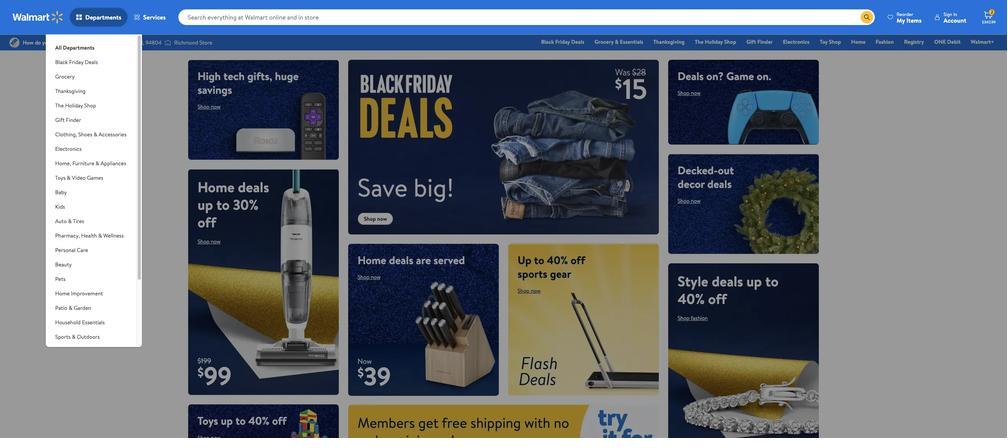 Task type: locate. For each thing, give the bounding box(es) containing it.
99
[[204, 359, 232, 394]]

0 vertical spatial friday
[[556, 38, 570, 46]]

toys for toys & video games
[[55, 174, 66, 182]]

1 vertical spatial black friday deals
[[55, 58, 98, 66]]

beauty button
[[46, 258, 136, 272]]

0 vertical spatial finder
[[758, 38, 773, 46]]

shop now link
[[678, 89, 701, 97], [198, 103, 221, 111], [678, 197, 701, 205], [358, 213, 394, 225], [198, 238, 221, 246], [358, 273, 381, 281], [518, 287, 541, 295]]

to inside home deals up to 30% off
[[217, 195, 230, 215]]

now for save big!
[[377, 215, 387, 223]]

account
[[944, 16, 967, 24]]

served
[[434, 253, 465, 268]]

items
[[907, 16, 922, 24]]

2
[[991, 9, 994, 15]]

holiday up on? on the right top of the page
[[705, 38, 723, 46]]

seasonal decor & party supplies
[[55, 348, 111, 364]]

0 vertical spatial deals
[[572, 38, 585, 46]]

deals inside style deals up to 40% off
[[712, 272, 744, 291]]

$ inside now $ 39
[[358, 365, 364, 382]]

Search search field
[[178, 9, 875, 25]]

$ inside $199 $ 99
[[198, 364, 204, 381]]

gift finder for gift finder "link"
[[747, 38, 773, 46]]

up for style deals up to 40% off
[[747, 272, 762, 291]]

shop now link for save big!
[[358, 213, 394, 225]]

1 horizontal spatial gift
[[747, 38, 756, 46]]

services
[[143, 13, 166, 22]]

0 vertical spatial holiday
[[705, 38, 723, 46]]

shop now for home deals are served
[[358, 273, 381, 281]]

pharmacy, health & wellness button
[[46, 229, 136, 243]]

search icon image
[[864, 14, 871, 20]]

1 horizontal spatial black
[[541, 38, 554, 46]]

2 horizontal spatial up
[[747, 272, 762, 291]]

2 vertical spatial 40%
[[248, 414, 270, 429]]

sports
[[518, 266, 548, 282]]

departments up all departments 'link'
[[85, 13, 121, 22]]

holiday down thanksgiving dropdown button
[[65, 102, 83, 110]]

0 horizontal spatial the holiday shop
[[55, 102, 96, 110]]

shop now link for high tech gifts, huge savings
[[198, 103, 221, 111]]

0 horizontal spatial finder
[[66, 116, 81, 124]]

auto & tires
[[55, 218, 84, 225]]

2 $340.99
[[983, 9, 996, 25]]

grocery for grocery & essentials
[[595, 38, 614, 46]]

deals for home deals are served
[[389, 253, 414, 268]]

1 horizontal spatial black friday deals
[[541, 38, 585, 46]]

0 horizontal spatial friday
[[69, 58, 84, 66]]

1 horizontal spatial finder
[[758, 38, 773, 46]]

gift finder inside "link"
[[747, 38, 773, 46]]

toy
[[820, 38, 828, 46]]

shop for home deals up to 30% off
[[198, 238, 210, 246]]

up inside home deals up to 30% off
[[198, 195, 213, 215]]

in
[[954, 11, 958, 17]]

deals
[[708, 176, 732, 192], [238, 178, 269, 197], [389, 253, 414, 268], [712, 272, 744, 291]]

gift inside dropdown button
[[55, 116, 65, 124]]

all departments link
[[46, 34, 136, 55]]

electronics down clothing,
[[55, 145, 82, 153]]

1 vertical spatial gift finder
[[55, 116, 81, 124]]

Walmart Site-Wide search field
[[178, 9, 875, 25]]

now for decked-out decor deals
[[691, 197, 701, 205]]

now for deals on? game on.
[[691, 89, 701, 97]]

gift finder inside dropdown button
[[55, 116, 81, 124]]

0 horizontal spatial the
[[55, 102, 64, 110]]

$199 $ 99
[[198, 357, 232, 394]]

auto & tires button
[[46, 215, 136, 229]]

electronics inside dropdown button
[[55, 145, 82, 153]]

1 vertical spatial essentials
[[82, 319, 105, 327]]

1 vertical spatial electronics
[[55, 145, 82, 153]]

the holiday shop button
[[46, 99, 136, 113]]

1 horizontal spatial thanksgiving
[[654, 38, 685, 46]]

& inside dropdown button
[[68, 218, 72, 225]]

black down the search search box on the top
[[541, 38, 554, 46]]

pharmacy,
[[55, 232, 80, 240]]

gift for gift finder dropdown button
[[55, 116, 65, 124]]

39
[[364, 360, 391, 394]]

40% inside up to 40% off sports gear
[[547, 253, 568, 268]]

0 horizontal spatial thanksgiving
[[55, 87, 86, 95]]

0 horizontal spatial gift finder
[[55, 116, 81, 124]]

1 horizontal spatial $
[[358, 365, 364, 382]]

$
[[198, 364, 204, 381], [358, 365, 364, 382]]

0 horizontal spatial 40%
[[248, 414, 270, 429]]

the holiday shop for 'the holiday shop' link
[[695, 38, 737, 46]]

household
[[55, 319, 81, 327]]

tech
[[224, 69, 245, 84]]

electronics button
[[46, 142, 136, 157]]

gift up clothing,
[[55, 116, 65, 124]]

finder up clothing,
[[66, 116, 81, 124]]

1 vertical spatial finder
[[66, 116, 81, 124]]

0 vertical spatial 40%
[[547, 253, 568, 268]]

home inside dropdown button
[[55, 290, 70, 298]]

electronics for electronics dropdown button at the left top of the page
[[55, 145, 82, 153]]

kids button
[[46, 200, 136, 215]]

1 vertical spatial thanksgiving
[[55, 87, 86, 95]]

1 horizontal spatial 40%
[[547, 253, 568, 268]]

1 horizontal spatial the holiday shop
[[695, 38, 737, 46]]

1 vertical spatial toys
[[198, 414, 218, 429]]

shop now for save big!
[[364, 215, 387, 223]]

shop for save big!
[[364, 215, 376, 223]]

1 vertical spatial holiday
[[65, 102, 83, 110]]

holiday inside 'the holiday shop' link
[[705, 38, 723, 46]]

0 vertical spatial black
[[541, 38, 554, 46]]

holiday inside the holiday shop dropdown button
[[65, 102, 83, 110]]

0 vertical spatial the holiday shop
[[695, 38, 737, 46]]

0 vertical spatial electronics
[[783, 38, 810, 46]]

0 vertical spatial departments
[[85, 13, 121, 22]]

0 horizontal spatial holiday
[[65, 102, 83, 110]]

grocery for grocery
[[55, 73, 75, 81]]

off inside up to 40% off sports gear
[[571, 253, 586, 268]]

0 vertical spatial thanksgiving
[[654, 38, 685, 46]]

the holiday shop
[[695, 38, 737, 46], [55, 102, 96, 110]]

0 horizontal spatial electronics
[[55, 145, 82, 153]]

1 horizontal spatial holiday
[[705, 38, 723, 46]]

1 horizontal spatial deals
[[572, 38, 585, 46]]

the inside dropdown button
[[55, 102, 64, 110]]

deals inside 'black friday deals' "dropdown button"
[[85, 58, 98, 66]]

now for up to 40% off sports gear
[[531, 287, 541, 295]]

0 horizontal spatial black
[[55, 58, 68, 66]]

0 horizontal spatial essentials
[[82, 319, 105, 327]]

home,
[[55, 160, 71, 168]]

0 vertical spatial gift
[[747, 38, 756, 46]]

toy shop link
[[817, 38, 845, 46]]

1 horizontal spatial electronics
[[783, 38, 810, 46]]

shop inside 'the holiday shop' link
[[725, 38, 737, 46]]

registry
[[905, 38, 925, 46]]

1 vertical spatial black
[[55, 58, 68, 66]]

clothing,
[[55, 131, 77, 139]]

1 vertical spatial up
[[747, 272, 762, 291]]

toys & video games button
[[46, 171, 136, 186]]

finder inside "link"
[[758, 38, 773, 46]]

$ for 39
[[358, 365, 364, 382]]

gift for gift finder "link"
[[747, 38, 756, 46]]

home for home deals up to 30% off
[[198, 178, 235, 197]]

black friday deals inside "dropdown button"
[[55, 58, 98, 66]]

2 horizontal spatial deals
[[678, 69, 704, 84]]

toys
[[55, 174, 66, 182], [198, 414, 218, 429]]

the holiday shop down thanksgiving dropdown button
[[55, 102, 96, 110]]

2 horizontal spatial 40%
[[678, 290, 705, 309]]

black friday deals for 'black friday deals' "dropdown button"
[[55, 58, 98, 66]]

home for home improvement
[[55, 290, 70, 298]]

shop now for home deals up to 30% off
[[198, 238, 221, 246]]

home inside home deals up to 30% off
[[198, 178, 235, 197]]

the holiday shop inside dropdown button
[[55, 102, 96, 110]]

2 vertical spatial up
[[221, 414, 233, 429]]

1 horizontal spatial toys
[[198, 414, 218, 429]]

was dollar $199, now dollar 99 group
[[188, 357, 232, 396]]

gift finder for gift finder dropdown button
[[55, 116, 81, 124]]

high
[[198, 69, 221, 84]]

off
[[198, 213, 216, 233], [571, 253, 586, 268], [709, 290, 727, 309], [272, 414, 287, 429]]

gift inside "link"
[[747, 38, 756, 46]]

registry link
[[901, 38, 928, 46]]

finder
[[758, 38, 773, 46], [66, 116, 81, 124]]

gift finder up on.
[[747, 38, 773, 46]]

home for home deals are served
[[358, 253, 387, 268]]

1 vertical spatial departments
[[63, 44, 95, 52]]

shop inside shop now link
[[364, 215, 376, 223]]

1 horizontal spatial the
[[695, 38, 704, 46]]

0 horizontal spatial $
[[198, 364, 204, 381]]

shop now
[[678, 89, 701, 97], [198, 103, 221, 111], [678, 197, 701, 205], [364, 215, 387, 223], [198, 238, 221, 246], [358, 273, 381, 281], [518, 287, 541, 295]]

off inside style deals up to 40% off
[[709, 290, 727, 309]]

gift finder button
[[46, 113, 136, 128]]

seasonal
[[55, 348, 76, 356]]

shop now link for decked-out decor deals
[[678, 197, 701, 205]]

1 horizontal spatial essentials
[[620, 38, 644, 46]]

off inside home deals up to 30% off
[[198, 213, 216, 233]]

deals for 'black friday deals' "dropdown button"
[[85, 58, 98, 66]]

0 vertical spatial essentials
[[620, 38, 644, 46]]

deals inside black friday deals link
[[572, 38, 585, 46]]

1 vertical spatial deals
[[85, 58, 98, 66]]

toys inside dropdown button
[[55, 174, 66, 182]]

2 vertical spatial deals
[[678, 69, 704, 84]]

wellness
[[103, 232, 124, 240]]

finder left electronics link
[[758, 38, 773, 46]]

black inside "dropdown button"
[[55, 58, 68, 66]]

0 vertical spatial the
[[695, 38, 704, 46]]

0 horizontal spatial up
[[198, 195, 213, 215]]

patio & garden
[[55, 305, 91, 312]]

electronics left toy
[[783, 38, 810, 46]]

1 vertical spatial the holiday shop
[[55, 102, 96, 110]]

departments up 'black friday deals' "dropdown button"
[[63, 44, 95, 52]]

the for the holiday shop dropdown button
[[55, 102, 64, 110]]

0 horizontal spatial toys
[[55, 174, 66, 182]]

supplies
[[55, 356, 75, 364]]

essentials left thanksgiving link
[[620, 38, 644, 46]]

0 horizontal spatial gift
[[55, 116, 65, 124]]

up for home deals up to 30% off
[[198, 195, 213, 215]]

minimum!
[[395, 431, 455, 439]]

gift right 'the holiday shop' link
[[747, 38, 756, 46]]

grocery inside dropdown button
[[55, 73, 75, 81]]

1 horizontal spatial friday
[[556, 38, 570, 46]]

1 vertical spatial grocery
[[55, 73, 75, 81]]

finder for gift finder "link"
[[758, 38, 773, 46]]

up
[[518, 253, 532, 268]]

toys & video games
[[55, 174, 103, 182]]

tires
[[73, 218, 84, 225]]

0 vertical spatial gift finder
[[747, 38, 773, 46]]

sports & outdoors
[[55, 334, 100, 341]]

shop now link for deals on? game on.
[[678, 89, 701, 97]]

0 horizontal spatial deals
[[85, 58, 98, 66]]

40% inside style deals up to 40% off
[[678, 290, 705, 309]]

gear
[[550, 266, 572, 282]]

shop fashion
[[678, 315, 708, 322]]

friday for 'black friday deals' "dropdown button"
[[69, 58, 84, 66]]

gift
[[747, 38, 756, 46], [55, 116, 65, 124]]

essentials down patio & garden dropdown button
[[82, 319, 105, 327]]

finder inside dropdown button
[[66, 116, 81, 124]]

0 vertical spatial toys
[[55, 174, 66, 182]]

home deals up to 30% off
[[198, 178, 269, 233]]

0 horizontal spatial grocery
[[55, 73, 75, 81]]

shoes
[[78, 131, 92, 139]]

black
[[541, 38, 554, 46], [55, 58, 68, 66]]

the up clothing,
[[55, 102, 64, 110]]

1 vertical spatial gift
[[55, 116, 65, 124]]

patio
[[55, 305, 67, 312]]

the holiday shop link
[[692, 38, 740, 46]]

accessories
[[99, 131, 127, 139]]

1 vertical spatial the
[[55, 102, 64, 110]]

home
[[852, 38, 866, 46], [198, 178, 235, 197], [358, 253, 387, 268], [55, 290, 70, 298]]

0 vertical spatial grocery
[[595, 38, 614, 46]]

thanksgiving inside dropdown button
[[55, 87, 86, 95]]

essentials
[[620, 38, 644, 46], [82, 319, 105, 327]]

1 horizontal spatial grocery
[[595, 38, 614, 46]]

1 vertical spatial 40%
[[678, 290, 705, 309]]

toys for toys up to 40% off
[[198, 414, 218, 429]]

up inside style deals up to 40% off
[[747, 272, 762, 291]]

the right thanksgiving link
[[695, 38, 704, 46]]

1 horizontal spatial gift finder
[[747, 38, 773, 46]]

0 vertical spatial black friday deals
[[541, 38, 585, 46]]

0 vertical spatial up
[[198, 195, 213, 215]]

now inside shop now link
[[377, 215, 387, 223]]

friday inside "dropdown button"
[[69, 58, 84, 66]]

shop now for decked-out decor deals
[[678, 197, 701, 205]]

shop now for high tech gifts, huge savings
[[198, 103, 221, 111]]

the holiday shop up on? on the right top of the page
[[695, 38, 737, 46]]

gift finder
[[747, 38, 773, 46], [55, 116, 81, 124]]

black down all
[[55, 58, 68, 66]]

shop now link for up to 40% off sports gear
[[518, 287, 541, 295]]

1 vertical spatial friday
[[69, 58, 84, 66]]

walmart image
[[13, 11, 63, 23]]

gift finder up clothing,
[[55, 116, 81, 124]]

pharmacy, health & wellness
[[55, 232, 124, 240]]

deals inside home deals up to 30% off
[[238, 178, 269, 197]]

decor
[[77, 348, 92, 356]]

black friday deals
[[541, 38, 585, 46], [55, 58, 98, 66]]

0 horizontal spatial black friday deals
[[55, 58, 98, 66]]

now for high tech gifts, huge savings
[[211, 103, 221, 111]]



Task type: vqa. For each thing, say whether or not it's contained in the screenshot.
the bottommost Grocery
yes



Task type: describe. For each thing, give the bounding box(es) containing it.
now for home deals up to 30% off
[[211, 238, 221, 246]]

shop fashion link
[[678, 315, 708, 322]]

auto
[[55, 218, 67, 225]]

black for black friday deals link
[[541, 38, 554, 46]]

save big!
[[358, 170, 454, 205]]

personal care button
[[46, 243, 136, 258]]

to inside style deals up to 40% off
[[766, 272, 779, 291]]

members get free shipping with no order minimum!
[[358, 414, 570, 439]]

sign in account
[[944, 11, 967, 24]]

home, furniture & appliances
[[55, 160, 126, 168]]

departments inside all departments 'link'
[[63, 44, 95, 52]]

all
[[55, 44, 62, 52]]

deals for black friday deals link
[[572, 38, 585, 46]]

on.
[[757, 69, 772, 84]]

one debit link
[[931, 38, 965, 46]]

my
[[897, 16, 905, 24]]

home, furniture & appliances button
[[46, 157, 136, 171]]

pets
[[55, 276, 66, 283]]

order
[[358, 431, 391, 439]]

style deals up to 40% off
[[678, 272, 779, 309]]

now dollar 39 null group
[[348, 357, 391, 396]]

black friday deals button
[[46, 55, 136, 70]]

baby
[[55, 189, 67, 197]]

games
[[87, 174, 103, 182]]

home deals are served
[[358, 253, 465, 268]]

walmart+ link
[[968, 38, 998, 46]]

thanksgiving link
[[650, 38, 689, 46]]

party
[[98, 348, 111, 356]]

shop now for deals on? game on.
[[678, 89, 701, 97]]

shop for style deals up to 40% off
[[678, 315, 690, 322]]

black friday deals link
[[538, 38, 588, 46]]

decked-
[[678, 163, 718, 178]]

improvement
[[71, 290, 103, 298]]

health
[[81, 232, 97, 240]]

grocery & essentials
[[595, 38, 644, 46]]

free
[[442, 414, 467, 433]]

up to 40% off sports gear
[[518, 253, 586, 282]]

the holiday shop for the holiday shop dropdown button
[[55, 102, 96, 110]]

deals inside decked-out decor deals
[[708, 176, 732, 192]]

personal
[[55, 247, 75, 254]]

outdoors
[[77, 334, 100, 341]]

deals on? game on.
[[678, 69, 772, 84]]

holiday for the holiday shop dropdown button
[[65, 102, 83, 110]]

pets button
[[46, 272, 136, 287]]

video
[[72, 174, 86, 182]]

to inside up to 40% off sports gear
[[534, 253, 545, 268]]

clothing, shoes & accessories
[[55, 131, 127, 139]]

shop for home deals are served
[[358, 273, 370, 281]]

home for home
[[852, 38, 866, 46]]

out
[[718, 163, 734, 178]]

now $ 39
[[358, 357, 391, 394]]

essentials inside household essentials 'dropdown button'
[[82, 319, 105, 327]]

$340.99
[[983, 19, 996, 25]]

electronics for electronics link
[[783, 38, 810, 46]]

sign
[[944, 11, 953, 17]]

electronics link
[[780, 38, 814, 46]]

all departments
[[55, 44, 95, 52]]

services button
[[128, 8, 172, 27]]

decked-out decor deals
[[678, 163, 734, 192]]

gift finder link
[[743, 38, 777, 46]]

thanksgiving button
[[46, 84, 136, 99]]

thanksgiving for thanksgiving link
[[654, 38, 685, 46]]

shop inside the holiday shop dropdown button
[[84, 102, 96, 110]]

shop for deals on? game on.
[[678, 89, 690, 97]]

patio & garden button
[[46, 301, 136, 316]]

shop for up to 40% off sports gear
[[518, 287, 530, 295]]

home link
[[848, 38, 870, 46]]

reorder my items
[[897, 11, 922, 24]]

shop for decked-out decor deals
[[678, 197, 690, 205]]

one
[[935, 38, 947, 46]]

black for 'black friday deals' "dropdown button"
[[55, 58, 68, 66]]

shop now for up to 40% off sports gear
[[518, 287, 541, 295]]

personal care
[[55, 247, 88, 254]]

shop now link for home deals are served
[[358, 273, 381, 281]]

home improvement button
[[46, 287, 136, 301]]

1 horizontal spatial up
[[221, 414, 233, 429]]

fashion link
[[873, 38, 898, 46]]

grocery & essentials link
[[591, 38, 647, 46]]

shop now link for home deals up to 30% off
[[198, 238, 221, 246]]

members
[[358, 414, 415, 433]]

with
[[525, 414, 551, 433]]

kids
[[55, 203, 65, 211]]

the for 'the holiday shop' link
[[695, 38, 704, 46]]

thanksgiving for thanksgiving dropdown button
[[55, 87, 86, 95]]

shop for high tech gifts, huge savings
[[198, 103, 210, 111]]

black friday deals for black friday deals link
[[541, 38, 585, 46]]

shipping
[[471, 414, 521, 433]]

reorder
[[897, 11, 914, 17]]

friday for black friday deals link
[[556, 38, 570, 46]]

$ for 99
[[198, 364, 204, 381]]

departments inside departments dropdown button
[[85, 13, 121, 22]]

now
[[358, 357, 372, 367]]

toys up to 40% off
[[198, 414, 287, 429]]

deals for style deals up to 40% off
[[712, 272, 744, 291]]

garden
[[74, 305, 91, 312]]

essentials inside "grocery & essentials" link
[[620, 38, 644, 46]]

savings
[[198, 82, 232, 97]]

household essentials button
[[46, 316, 136, 330]]

style
[[678, 272, 709, 291]]

clothing, shoes & accessories button
[[46, 128, 136, 142]]

fashion
[[876, 38, 894, 46]]

get
[[418, 414, 439, 433]]

appliances
[[101, 160, 126, 168]]

household essentials
[[55, 319, 105, 327]]

& inside 'dropdown button'
[[98, 232, 102, 240]]

sports
[[55, 334, 71, 341]]

high tech gifts, huge savings
[[198, 69, 299, 97]]

holiday for 'the holiday shop' link
[[705, 38, 723, 46]]

finder for gift finder dropdown button
[[66, 116, 81, 124]]

now for home deals are served
[[371, 273, 381, 281]]

huge
[[275, 69, 299, 84]]

deals for home deals up to 30% off
[[238, 178, 269, 197]]

& inside the seasonal decor & party supplies
[[93, 348, 97, 356]]

shop inside the toy shop link
[[829, 38, 842, 46]]

decor
[[678, 176, 705, 192]]

home improvement
[[55, 290, 103, 298]]

furniture
[[72, 160, 94, 168]]

are
[[416, 253, 431, 268]]



